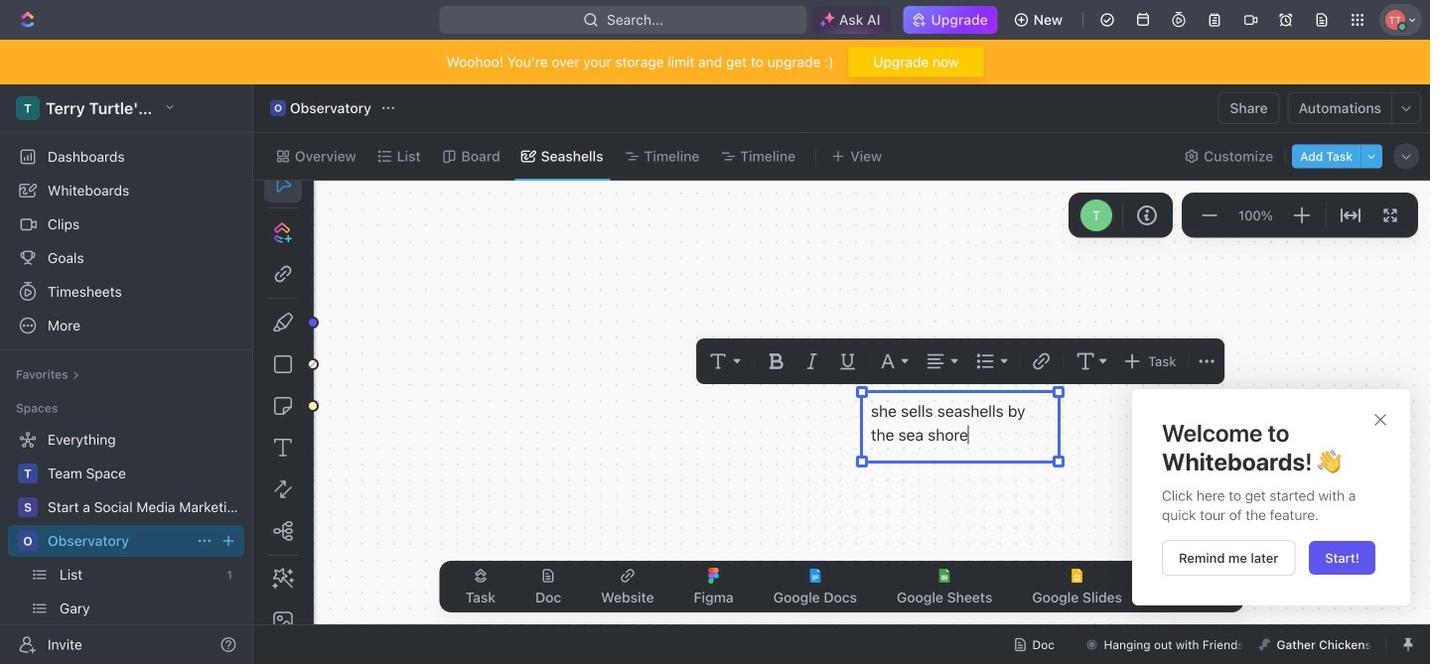 Task type: describe. For each thing, give the bounding box(es) containing it.
tree inside sidebar navigation
[[8, 424, 244, 664]]

observatory, , element inside sidebar navigation
[[18, 531, 38, 551]]

drumstick bite image
[[1259, 639, 1271, 651]]

sidebar navigation
[[0, 84, 257, 664]]

team space, , element
[[18, 464, 38, 484]]



Task type: locate. For each thing, give the bounding box(es) containing it.
1 vertical spatial observatory, , element
[[18, 531, 38, 551]]

terry turtle's workspace, , element
[[16, 96, 40, 120]]

observatory, , element
[[270, 100, 286, 116], [18, 531, 38, 551]]

dialog
[[1132, 389, 1410, 606]]

1 horizontal spatial observatory, , element
[[270, 100, 286, 116]]

start a social media marketing agency, , element
[[18, 498, 38, 517]]

0 vertical spatial observatory, , element
[[270, 100, 286, 116]]

0 horizontal spatial observatory, , element
[[18, 531, 38, 551]]

tree
[[8, 424, 244, 664]]



Task type: vqa. For each thing, say whether or not it's contained in the screenshot.
the bottom Space
no



